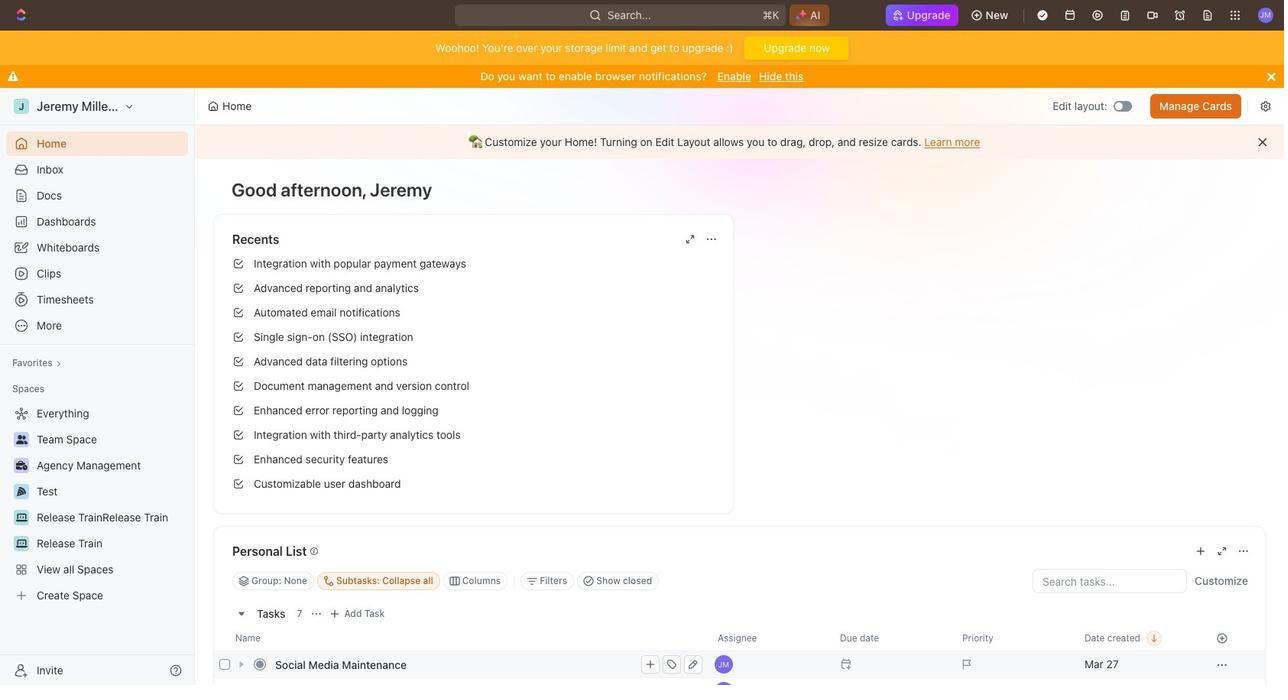 Task type: describe. For each thing, give the bounding box(es) containing it.
business time image
[[16, 461, 27, 470]]

laptop code image
[[16, 539, 27, 548]]

pizza slice image
[[17, 487, 26, 496]]

Search tasks... text field
[[1034, 570, 1187, 593]]

laptop code image
[[16, 513, 27, 522]]



Task type: vqa. For each thing, say whether or not it's contained in the screenshot.
1st laptop code "icon" from the bottom of the tree within the Sidebar navigation
yes



Task type: locate. For each thing, give the bounding box(es) containing it.
user group image
[[16, 435, 27, 444]]

tree
[[6, 402, 188, 608]]

jeremy miller's workspace, , element
[[14, 99, 29, 114]]

sidebar navigation
[[0, 88, 198, 685]]

tree inside the sidebar navigation
[[6, 402, 188, 608]]

alert
[[195, 125, 1285, 159]]



